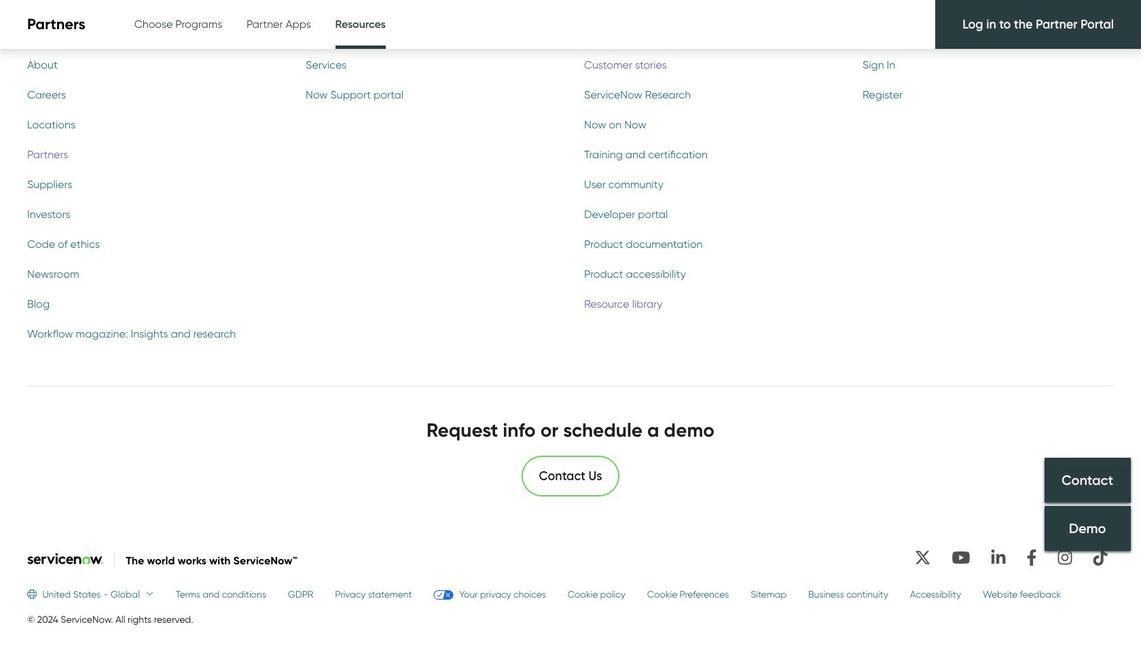 Task type: locate. For each thing, give the bounding box(es) containing it.
angle down image
[[140, 590, 154, 599]]

tiktok image
[[1087, 544, 1114, 571]]



Task type: vqa. For each thing, say whether or not it's contained in the screenshot.
Twitter Icon
yes



Task type: describe. For each thing, give the bounding box(es) containing it.
arc image
[[1042, 14, 1059, 30]]

twitter image
[[908, 544, 937, 571]]

servicenow image
[[27, 553, 103, 564]]

instagram image
[[1051, 544, 1079, 571]]

youtube image
[[945, 544, 977, 571]]

linkedin image
[[985, 544, 1012, 571]]

globe image
[[27, 590, 42, 599]]

facebook image
[[1020, 544, 1043, 571]]



